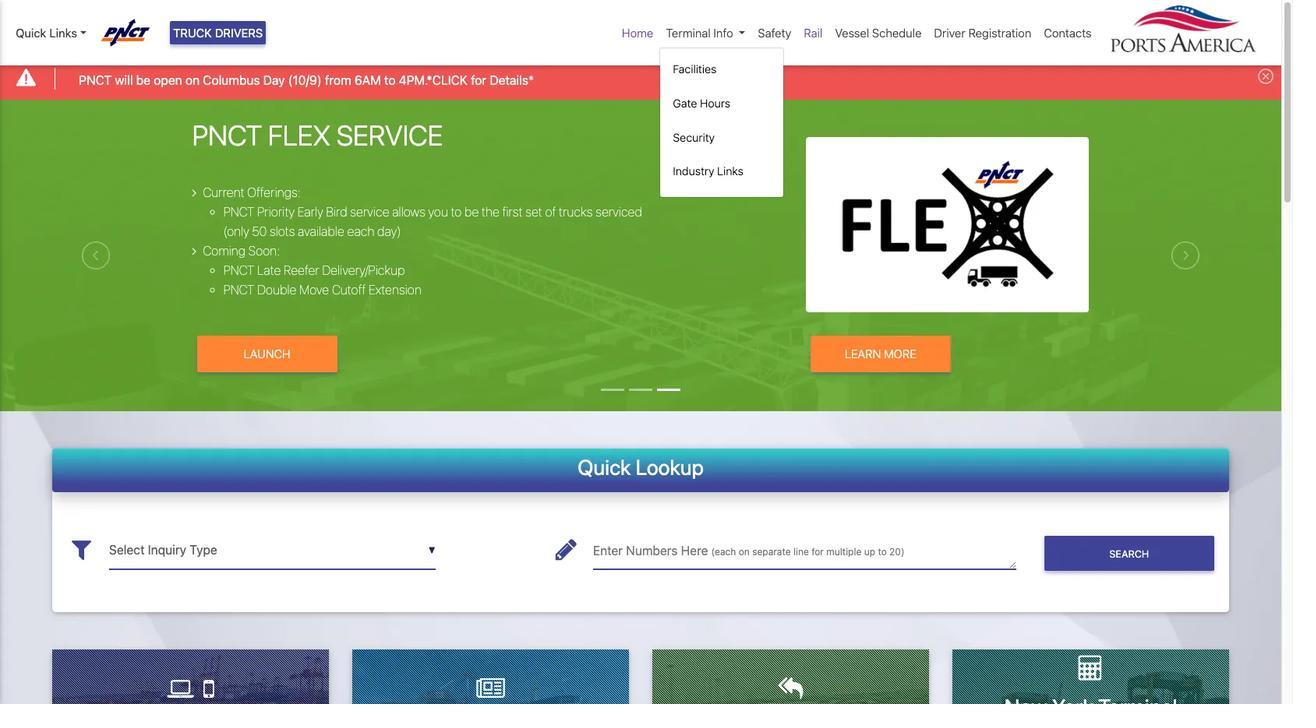 Task type: describe. For each thing, give the bounding box(es) containing it.
angle right image
[[192, 245, 197, 257]]

(only
[[223, 225, 249, 239]]

links for quick links
[[49, 26, 77, 40]]

registration
[[969, 26, 1032, 40]]

industry links
[[673, 165, 744, 178]]

serviced
[[596, 205, 642, 219]]

driver
[[934, 26, 966, 40]]

move
[[299, 283, 329, 297]]

open
[[154, 73, 182, 87]]

info
[[714, 26, 734, 40]]

enter numbers here (each on separate line for multiple up to 20)
[[593, 544, 905, 558]]

quick for quick lookup
[[578, 455, 631, 480]]

quick for quick links
[[16, 26, 46, 40]]

hours
[[700, 97, 731, 110]]

terminal info
[[666, 26, 734, 40]]

delivery/pickup
[[322, 264, 405, 278]]

to inside current offerings: pnct priority early bird service allows you to be the first set of trucks serviced (only 50 slots available each day)
[[451, 205, 462, 219]]

(10/9)
[[288, 73, 322, 87]]

flex
[[268, 118, 331, 152]]

pnct will be open on columbus day (10/9) from 6am to 4pm.*click for details* alert
[[0, 57, 1282, 99]]

pnct inside alert
[[79, 73, 112, 87]]

rail link
[[798, 18, 829, 48]]

contacts link
[[1038, 18, 1098, 48]]

pnct inside current offerings: pnct priority early bird service allows you to be the first set of trucks serviced (only 50 slots available each day)
[[223, 205, 255, 219]]

enter
[[593, 544, 623, 558]]

pnct will be open on columbus day (10/9) from 6am to 4pm.*click for details* link
[[79, 71, 534, 89]]

day
[[263, 73, 285, 87]]

vessel schedule link
[[829, 18, 928, 48]]

double
[[257, 283, 297, 297]]

quick lookup
[[578, 455, 704, 480]]

be inside current offerings: pnct priority early bird service allows you to be the first set of trucks serviced (only 50 slots available each day)
[[465, 205, 479, 219]]

driver registration
[[934, 26, 1032, 40]]

first
[[503, 205, 523, 219]]

pnct flex service
[[192, 118, 443, 152]]

terminal info link
[[660, 18, 752, 48]]

lookup
[[636, 455, 704, 480]]

columbus
[[203, 73, 260, 87]]

service
[[350, 205, 389, 219]]

numbers
[[626, 544, 678, 558]]

(each
[[712, 547, 736, 558]]

terminal
[[666, 26, 711, 40]]

contacts
[[1044, 26, 1092, 40]]

quick links
[[16, 26, 77, 40]]

on for separate
[[739, 547, 750, 558]]

late
[[257, 264, 281, 278]]

set
[[526, 205, 542, 219]]

current offerings: pnct priority early bird service allows you to be the first set of trucks serviced (only 50 slots available each day)
[[203, 186, 642, 239]]

service
[[337, 118, 443, 152]]

drivers
[[215, 26, 263, 40]]

security link
[[667, 123, 778, 152]]

you
[[428, 205, 448, 219]]

trucks
[[559, 205, 593, 219]]

facilities link
[[667, 55, 778, 84]]

gate
[[673, 97, 697, 110]]

6am
[[355, 73, 381, 87]]

vessel schedule
[[835, 26, 922, 40]]

offerings:
[[247, 186, 301, 200]]

truck drivers link
[[170, 21, 266, 45]]

up
[[864, 547, 876, 558]]

pnct down coming
[[223, 264, 255, 278]]

slots
[[270, 225, 295, 239]]



Task type: vqa. For each thing, say whether or not it's contained in the screenshot.
CORPORATE to the left
no



Task type: locate. For each thing, give the bounding box(es) containing it.
to inside enter numbers here (each on separate line for multiple up to 20)
[[878, 547, 887, 558]]

0 horizontal spatial on
[[185, 73, 200, 87]]

current
[[203, 186, 245, 200]]

1 vertical spatial quick
[[578, 455, 631, 480]]

quick
[[16, 26, 46, 40], [578, 455, 631, 480]]

for inside enter numbers here (each on separate line for multiple up to 20)
[[812, 547, 824, 558]]

for left details*
[[471, 73, 487, 87]]

for inside pnct will be open on columbus day (10/9) from 6am to 4pm.*click for details* link
[[471, 73, 487, 87]]

0 horizontal spatial to
[[384, 73, 396, 87]]

for right line
[[812, 547, 824, 558]]

2 horizontal spatial to
[[878, 547, 887, 558]]

on inside alert
[[185, 73, 200, 87]]

of
[[545, 205, 556, 219]]

launch button
[[197, 336, 337, 372]]

1 vertical spatial to
[[451, 205, 462, 219]]

truck drivers
[[173, 26, 263, 40]]

pnct left the double
[[223, 283, 255, 297]]

on right the open
[[185, 73, 200, 87]]

schedule
[[872, 26, 922, 40]]

coming soon: pnct late reefer delivery/pickup pnct double move cutoff extension
[[203, 244, 422, 297]]

pnct up "(only"
[[223, 205, 255, 219]]

0 vertical spatial be
[[136, 73, 151, 87]]

links
[[49, 26, 77, 40], [717, 165, 744, 178]]

priority
[[257, 205, 295, 219]]

to for enter numbers here (each on separate line for multiple up to 20)
[[878, 547, 887, 558]]

industry
[[673, 165, 715, 178]]

0 vertical spatial on
[[185, 73, 200, 87]]

1 vertical spatial links
[[717, 165, 744, 178]]

here
[[681, 544, 708, 558]]

to right 6am
[[384, 73, 396, 87]]

links inside "link"
[[49, 26, 77, 40]]

links for industry links
[[717, 165, 744, 178]]

0 horizontal spatial for
[[471, 73, 487, 87]]

will
[[115, 73, 133, 87]]

1 horizontal spatial quick
[[578, 455, 631, 480]]

1 horizontal spatial for
[[812, 547, 824, 558]]

bird
[[326, 205, 347, 219]]

to right up
[[878, 547, 887, 558]]

on inside enter numbers here (each on separate line for multiple up to 20)
[[739, 547, 750, 558]]

for
[[471, 73, 487, 87], [812, 547, 824, 558]]

early
[[297, 205, 323, 219]]

on
[[185, 73, 200, 87], [739, 547, 750, 558]]

on right (each
[[739, 547, 750, 558]]

1 vertical spatial for
[[812, 547, 824, 558]]

vessel
[[835, 26, 870, 40]]

1 horizontal spatial links
[[717, 165, 744, 178]]

None text field
[[109, 532, 436, 570], [593, 532, 1016, 570], [109, 532, 436, 570], [593, 532, 1016, 570]]

gate hours link
[[667, 89, 778, 118]]

quick links link
[[16, 24, 86, 42]]

gate hours
[[673, 97, 731, 110]]

0 horizontal spatial be
[[136, 73, 151, 87]]

1 vertical spatial on
[[739, 547, 750, 558]]

on for columbus
[[185, 73, 200, 87]]

1 horizontal spatial be
[[465, 205, 479, 219]]

quick inside "link"
[[16, 26, 46, 40]]

available
[[298, 225, 344, 239]]

safety
[[758, 26, 792, 40]]

0 horizontal spatial links
[[49, 26, 77, 40]]

to for pnct will be open on columbus day (10/9) from 6am to 4pm.*click for details*
[[384, 73, 396, 87]]

pnct down 'columbus'
[[192, 118, 262, 152]]

flexible service image
[[0, 99, 1282, 499]]

truck
[[173, 26, 212, 40]]

be inside pnct will be open on columbus day (10/9) from 6am to 4pm.*click for details* link
[[136, 73, 151, 87]]

details*
[[490, 73, 534, 87]]

home
[[622, 26, 654, 40]]

be right will on the left top of the page
[[136, 73, 151, 87]]

separate
[[753, 547, 791, 558]]

coming
[[203, 244, 246, 258]]

0 vertical spatial quick
[[16, 26, 46, 40]]

50
[[252, 225, 267, 239]]

allows
[[392, 205, 426, 219]]

0 horizontal spatial quick
[[16, 26, 46, 40]]

▼
[[428, 545, 436, 557]]

to right you at the top left of the page
[[451, 205, 462, 219]]

close image
[[1258, 69, 1274, 84]]

launch
[[244, 347, 291, 361]]

to
[[384, 73, 396, 87], [451, 205, 462, 219], [878, 547, 887, 558]]

cutoff
[[332, 283, 366, 297]]

home link
[[616, 18, 660, 48]]

2 vertical spatial to
[[878, 547, 887, 558]]

4pm.*click
[[399, 73, 468, 87]]

pnct will be open on columbus day (10/9) from 6am to 4pm.*click for details*
[[79, 73, 534, 87]]

1 horizontal spatial on
[[739, 547, 750, 558]]

1 vertical spatial be
[[465, 205, 479, 219]]

to inside alert
[[384, 73, 396, 87]]

0 vertical spatial to
[[384, 73, 396, 87]]

extension
[[369, 283, 422, 297]]

reefer
[[284, 264, 319, 278]]

0 vertical spatial for
[[471, 73, 487, 87]]

angle right image
[[192, 186, 197, 199]]

driver registration link
[[928, 18, 1038, 48]]

each
[[347, 225, 375, 239]]

be
[[136, 73, 151, 87], [465, 205, 479, 219]]

multiple
[[827, 547, 862, 558]]

day)
[[377, 225, 401, 239]]

soon:
[[248, 244, 280, 258]]

pnct left will on the left top of the page
[[79, 73, 112, 87]]

line
[[794, 547, 809, 558]]

20)
[[890, 547, 905, 558]]

rail
[[804, 26, 823, 40]]

0 vertical spatial links
[[49, 26, 77, 40]]

1 horizontal spatial to
[[451, 205, 462, 219]]

industry links link
[[667, 157, 778, 186]]

the
[[482, 205, 500, 219]]

safety link
[[752, 18, 798, 48]]

be left the
[[465, 205, 479, 219]]

from
[[325, 73, 351, 87]]

facilities
[[673, 63, 717, 76]]

security
[[673, 131, 715, 144]]



